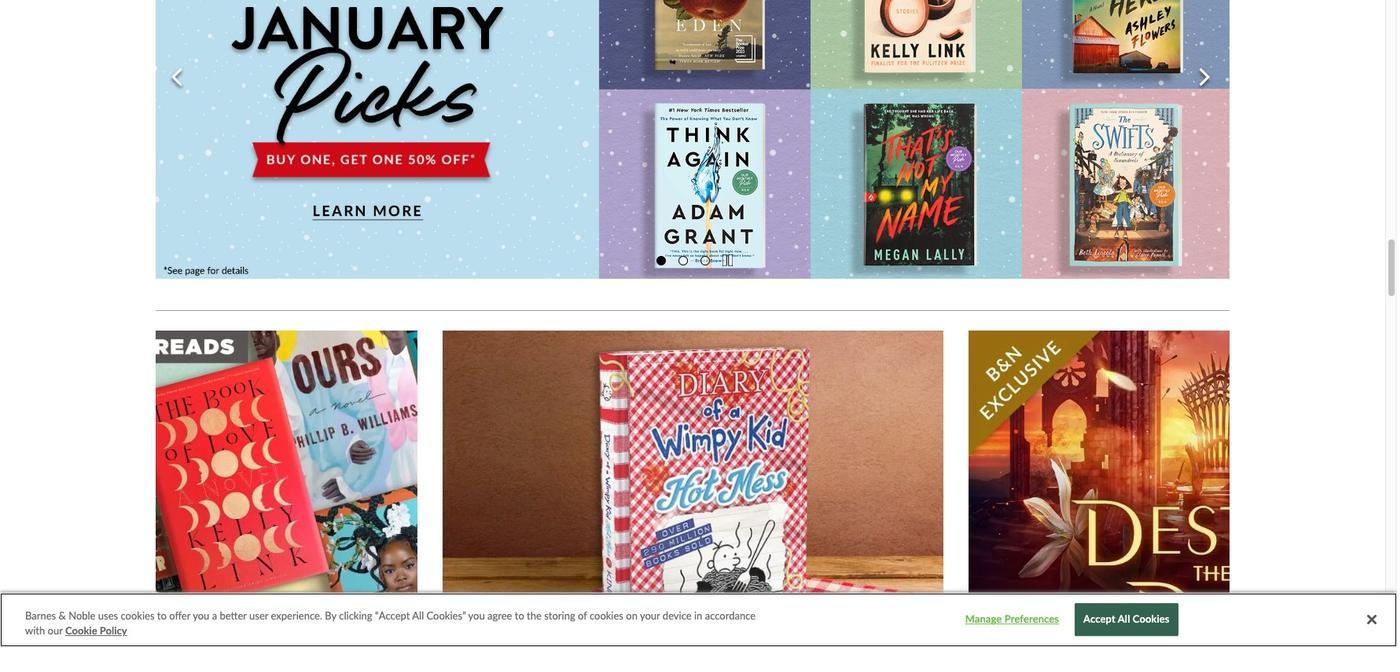 Task type: locate. For each thing, give the bounding box(es) containing it.
all right "accept
[[412, 610, 424, 623]]

manage preferences
[[965, 614, 1059, 626]]

user
[[249, 610, 268, 623]]

cookies
[[121, 610, 155, 623], [590, 610, 624, 623]]

you left agree
[[468, 610, 485, 623]]

you left 'a'
[[193, 610, 209, 623]]

2 to from the left
[[515, 610, 524, 623]]

cookie policy
[[65, 626, 127, 638]]

0 horizontal spatial to
[[157, 610, 167, 623]]

0 horizontal spatial cookies
[[121, 610, 155, 623]]

noble
[[69, 610, 96, 623]]

barnes & noble uses cookies to offer you a better user experience. by clicking "accept all cookies" you agree to the storing of cookies on your device in accordance with our
[[25, 610, 756, 638]]

cookies"
[[427, 610, 466, 623]]

all
[[412, 610, 424, 623], [1118, 614, 1130, 626]]

cookies up the policy
[[121, 610, 155, 623]]

0 horizontal spatial all
[[412, 610, 424, 623]]

1 horizontal spatial all
[[1118, 614, 1130, 626]]

you
[[193, 610, 209, 623], [468, 610, 485, 623]]

storing
[[544, 610, 575, 623]]

all inside button
[[1118, 614, 1130, 626]]

policy
[[100, 626, 127, 638]]

all right "accept"
[[1118, 614, 1130, 626]]

menu item
[[0, 331, 418, 648], [969, 331, 1397, 648]]

1 horizontal spatial you
[[468, 610, 485, 623]]

0 horizontal spatial menu item
[[0, 331, 418, 648]]

to
[[157, 610, 167, 623], [515, 610, 524, 623]]

1 button
[[657, 254, 666, 267]]

1 horizontal spatial menu item
[[969, 331, 1397, 648]]

barnes
[[25, 610, 56, 623]]

3 button
[[701, 254, 710, 267]]

0 horizontal spatial you
[[193, 610, 209, 623]]

by
[[325, 610, 336, 623]]

to left "the"
[[515, 610, 524, 623]]

2 button
[[679, 254, 688, 267]]

featured title: hot mess image
[[443, 331, 944, 648]]

2 cookies from the left
[[590, 610, 624, 623]]

1 horizontal spatial cookies
[[590, 610, 624, 623]]

accordance
[[705, 610, 756, 623]]

2
[[680, 254, 686, 267]]

3
[[702, 254, 709, 267]]

experience.
[[271, 610, 322, 623]]

preferences
[[1005, 614, 1059, 626]]

1 horizontal spatial to
[[515, 610, 524, 623]]

better
[[220, 610, 247, 623]]

to left offer
[[157, 610, 167, 623]]

cookies right of
[[590, 610, 624, 623]]

1
[[658, 254, 664, 267]]



Task type: describe. For each thing, give the bounding box(es) containing it.
1 cookies from the left
[[121, 610, 155, 623]]

in
[[694, 610, 702, 623]]

1 you from the left
[[193, 610, 209, 623]]

offer
[[169, 610, 190, 623]]

cookie policy link
[[65, 625, 127, 640]]

device
[[663, 610, 692, 623]]

of
[[578, 610, 587, 623]]

cookies
[[1133, 614, 1170, 626]]

accept all cookies
[[1084, 614, 1170, 626]]

all inside barnes & noble uses cookies to offer you a better user experience. by clicking "accept all cookies" you agree to the storing of cookies on your device in accordance with our
[[412, 610, 424, 623]]

clicking
[[339, 610, 372, 623]]

accept
[[1084, 614, 1116, 626]]

"accept
[[375, 610, 410, 623]]

1 menu item from the left
[[0, 331, 418, 648]]

1 to from the left
[[157, 610, 167, 623]]

your
[[640, 610, 660, 623]]

the
[[527, 610, 542, 623]]

2 you from the left
[[468, 610, 485, 623]]

&
[[59, 610, 66, 623]]

accept all cookies button
[[1075, 604, 1178, 637]]

2 menu item from the left
[[969, 331, 1397, 648]]

manage preferences button
[[963, 605, 1062, 636]]

with
[[25, 626, 45, 638]]

our
[[48, 626, 63, 638]]

uses
[[98, 610, 118, 623]]

manage
[[965, 614, 1002, 626]]

a
[[212, 610, 217, 623]]

on
[[626, 610, 638, 623]]

privacy alert dialog
[[0, 594, 1397, 648]]

agree
[[488, 610, 512, 623]]

cookie
[[65, 626, 97, 638]]



Task type: vqa. For each thing, say whether or not it's contained in the screenshot.
All
yes



